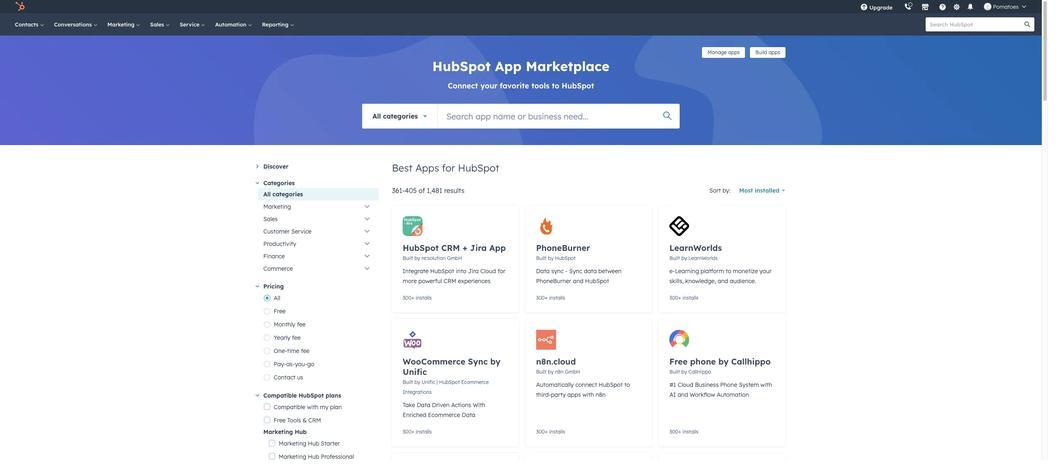 Task type: locate. For each thing, give the bounding box(es) containing it.
1 vertical spatial sales link
[[259, 213, 379, 226]]

fee for yearly fee
[[292, 334, 301, 342]]

ecommerce up with
[[462, 379, 489, 386]]

pricing
[[264, 283, 284, 290]]

favorite
[[500, 81, 530, 91]]

service inside service link
[[180, 21, 201, 28]]

compatible hubspot plans button
[[256, 391, 379, 401]]

compatible inside dropdown button
[[264, 392, 297, 400]]

2 vertical spatial crm
[[309, 417, 321, 425]]

fee right time
[[301, 348, 310, 355]]

integrations
[[403, 389, 432, 396]]

productivity
[[264, 240, 296, 248]]

caret image inside discover dropdown button
[[257, 165, 259, 168]]

0 vertical spatial all
[[373, 112, 381, 120]]

contacts
[[15, 21, 40, 28]]

fee up time
[[292, 334, 301, 342]]

cloud up experiences at left bottom
[[481, 268, 496, 275]]

+ for hubspot crm + jira app
[[412, 295, 415, 301]]

apps down connect
[[568, 391, 581, 399]]

search image
[[1025, 22, 1031, 27]]

1 vertical spatial cloud
[[678, 382, 694, 389]]

best
[[392, 162, 413, 174]]

1 horizontal spatial all categories
[[373, 112, 418, 120]]

learnworlds up "learning"
[[670, 243, 723, 253]]

data
[[584, 268, 597, 275]]

built inside 'hubspot crm + jira app built by re:solution gmbh'
[[403, 255, 413, 262]]

1 vertical spatial compatible
[[274, 404, 306, 411]]

0 vertical spatial all categories
[[373, 112, 418, 120]]

0 vertical spatial fee
[[297, 321, 306, 329]]

apps right manage
[[729, 49, 740, 55]]

300 + installs down enriched
[[403, 429, 432, 435]]

hubspot down marketplace
[[562, 81, 595, 91]]

1 vertical spatial for
[[498, 268, 506, 275]]

+ for learnworlds
[[679, 295, 682, 301]]

installs
[[416, 295, 432, 301], [550, 295, 566, 301], [683, 295, 699, 301], [416, 429, 432, 435], [550, 429, 566, 435], [683, 429, 699, 435]]

hubspot right |
[[440, 379, 460, 386]]

1 horizontal spatial apps
[[729, 49, 740, 55]]

app up favorite
[[495, 58, 522, 74]]

learnworlds inside learnworlds built by learnworlds
[[689, 255, 718, 262]]

2 vertical spatial to
[[625, 382, 631, 389]]

phoneburner inside data sync - sync data between phoneburner and hubspot
[[537, 278, 572, 285]]

caret image inside the pricing dropdown button
[[256, 286, 260, 288]]

marketing
[[108, 21, 136, 28], [264, 203, 291, 211], [264, 429, 293, 436], [279, 440, 307, 448]]

pay-
[[274, 361, 287, 368]]

0 vertical spatial compatible
[[264, 392, 297, 400]]

menu containing pomatoes
[[855, 0, 1033, 13]]

Search HubSpot search field
[[926, 17, 1028, 31]]

hubspot up -
[[555, 255, 576, 262]]

installs for jira
[[416, 295, 432, 301]]

with left my
[[307, 404, 319, 411]]

connect
[[576, 382, 598, 389]]

1 horizontal spatial cloud
[[678, 382, 694, 389]]

0 vertical spatial free
[[274, 308, 286, 315]]

300 + installs down third-
[[537, 429, 566, 435]]

0 vertical spatial app
[[495, 58, 522, 74]]

hubspot link
[[10, 2, 31, 12]]

compatible for compatible with my plan
[[274, 404, 306, 411]]

1 caret image from the top
[[256, 286, 260, 288]]

compatible down contact
[[264, 392, 297, 400]]

2 vertical spatial with
[[307, 404, 319, 411]]

between
[[599, 268, 622, 275]]

plans
[[326, 392, 341, 400]]

1 vertical spatial n8n
[[596, 391, 606, 399]]

1 vertical spatial hub
[[308, 440, 319, 448]]

0 horizontal spatial for
[[442, 162, 456, 174]]

for right 'into'
[[498, 268, 506, 275]]

unific up 'integrations'
[[403, 367, 427, 377]]

300 + installs down ai
[[670, 429, 699, 435]]

sales left service link
[[150, 21, 166, 28]]

fee right monthly
[[297, 321, 306, 329]]

1 horizontal spatial your
[[760, 268, 772, 275]]

and inside data sync - sync data between phoneburner and hubspot
[[573, 278, 584, 285]]

workflow
[[690, 391, 716, 399]]

0 vertical spatial ecommerce
[[462, 379, 489, 386]]

1 vertical spatial app
[[490, 243, 506, 253]]

1 vertical spatial caret image
[[256, 395, 260, 397]]

n8n inside the n8n.cloud built by n8n gmbh
[[555, 369, 564, 375]]

woocommerce
[[403, 357, 466, 367]]

ecommerce
[[462, 379, 489, 386], [428, 412, 461, 419]]

apps inside "automatically connect hubspot to third-party apps with n8n"
[[568, 391, 581, 399]]

caret image inside categories dropdown button
[[256, 182, 260, 184]]

built
[[403, 255, 413, 262], [537, 255, 547, 262], [670, 255, 681, 262], [537, 369, 547, 375], [670, 369, 681, 375], [403, 379, 413, 386]]

phoneburner built by hubspot
[[537, 243, 591, 262]]

300 + installs down more
[[403, 295, 432, 301]]

enriched
[[403, 412, 427, 419]]

phone
[[721, 382, 738, 389]]

woocommerce sync by unific built by unific | hubspot ecommerce integrations
[[403, 357, 501, 396]]

hub down the free tools & crm
[[295, 429, 307, 436]]

0 vertical spatial gmbh
[[447, 255, 463, 262]]

0 vertical spatial automation
[[215, 21, 248, 28]]

0 vertical spatial cloud
[[481, 268, 496, 275]]

contacts link
[[10, 13, 49, 36]]

0 vertical spatial for
[[442, 162, 456, 174]]

calling icon image
[[905, 3, 912, 11]]

2 horizontal spatial apps
[[769, 49, 781, 55]]

jira for cloud
[[468, 268, 479, 275]]

pomatoes
[[994, 3, 1020, 10]]

1 vertical spatial marketing link
[[259, 201, 379, 213]]

free for phone
[[670, 357, 688, 367]]

unific left |
[[422, 379, 436, 386]]

crm right the &
[[309, 417, 321, 425]]

installs for hubspot
[[550, 295, 566, 301]]

business
[[696, 382, 719, 389]]

and inside the #1 cloud business phone system with ai and workflow automation
[[678, 391, 689, 399]]

405
[[405, 187, 417, 195]]

categories
[[264, 180, 295, 187]]

2 caret image from the top
[[256, 395, 260, 397]]

1 vertical spatial to
[[726, 268, 732, 275]]

ecommerce inside woocommerce sync by unific built by unific | hubspot ecommerce integrations
[[462, 379, 489, 386]]

all categories
[[373, 112, 418, 120], [264, 191, 303, 198]]

platform
[[701, 268, 725, 275]]

one-time fee
[[274, 348, 310, 355]]

and inside e-learning platform to monetize your skills, knowledge, and audience.
[[718, 278, 729, 285]]

300 for woocommerce sync by unific
[[403, 429, 412, 435]]

0 vertical spatial marketing link
[[103, 13, 145, 36]]

0 horizontal spatial data
[[417, 402, 431, 409]]

1 vertical spatial fee
[[292, 334, 301, 342]]

gmbh up 'into'
[[447, 255, 463, 262]]

2 horizontal spatial data
[[537, 268, 550, 275]]

0 horizontal spatial automation
[[215, 21, 248, 28]]

gmbh
[[447, 255, 463, 262], [565, 369, 581, 375]]

data left sync
[[537, 268, 550, 275]]

-
[[566, 268, 568, 275]]

gmbh inside 'hubspot crm + jira app built by re:solution gmbh'
[[447, 255, 463, 262]]

hubspot inside 'hubspot crm + jira app built by re:solution gmbh'
[[403, 243, 439, 253]]

apps
[[729, 49, 740, 55], [769, 49, 781, 55], [568, 391, 581, 399]]

300 for phoneburner
[[537, 295, 545, 301]]

free inside compatible hubspot plans group
[[274, 417, 286, 425]]

caret image left categories at the left
[[256, 182, 260, 184]]

+ inside 'hubspot crm + jira app built by re:solution gmbh'
[[463, 243, 468, 253]]

300 for n8n.cloud
[[537, 429, 545, 435]]

1 vertical spatial learnworlds
[[689, 255, 718, 262]]

1 horizontal spatial categories
[[383, 112, 418, 120]]

0 horizontal spatial sync
[[468, 357, 488, 367]]

caret image
[[256, 286, 260, 288], [256, 395, 260, 397]]

1 vertical spatial phoneburner
[[537, 278, 572, 285]]

fee
[[297, 321, 306, 329], [292, 334, 301, 342], [301, 348, 310, 355]]

search button
[[1021, 17, 1035, 31]]

300 + installs for hubspot crm + jira app
[[403, 295, 432, 301]]

1 vertical spatial with
[[583, 391, 595, 399]]

free inside pricing group
[[274, 308, 286, 315]]

hubspot inside integrate hubspot into jira cloud for more powerful crm experiences
[[431, 268, 455, 275]]

jira inside 'hubspot crm + jira app built by re:solution gmbh'
[[470, 243, 487, 253]]

0 vertical spatial crm
[[442, 243, 460, 253]]

1 vertical spatial automation
[[717, 391, 750, 399]]

n8n down connect
[[596, 391, 606, 399]]

installs for callhippo
[[683, 429, 699, 435]]

with down connect
[[583, 391, 595, 399]]

0 vertical spatial caret image
[[256, 286, 260, 288]]

crm up re:solution
[[442, 243, 460, 253]]

hubspot up powerful
[[431, 268, 455, 275]]

installs down sync
[[550, 295, 566, 301]]

0 vertical spatial data
[[537, 268, 550, 275]]

unific
[[403, 367, 427, 377], [422, 379, 436, 386]]

and right ai
[[678, 391, 689, 399]]

1 vertical spatial jira
[[468, 268, 479, 275]]

phoneburner up -
[[537, 243, 591, 253]]

with inside "automatically connect hubspot to third-party apps with n8n"
[[583, 391, 595, 399]]

by
[[415, 255, 421, 262], [548, 255, 554, 262], [682, 255, 688, 262], [491, 357, 501, 367], [719, 357, 729, 367], [548, 369, 554, 375], [682, 369, 688, 375], [415, 379, 421, 386]]

1 horizontal spatial n8n
[[596, 391, 606, 399]]

1 vertical spatial your
[[760, 268, 772, 275]]

phoneburner down sync
[[537, 278, 572, 285]]

0 horizontal spatial all categories
[[264, 191, 303, 198]]

conversations link
[[49, 13, 103, 36]]

skills,
[[670, 278, 684, 285]]

automation link
[[210, 13, 257, 36]]

caret image
[[257, 165, 259, 168], [256, 182, 260, 184]]

1 vertical spatial gmbh
[[565, 369, 581, 375]]

your left favorite
[[481, 81, 498, 91]]

free up #1
[[670, 357, 688, 367]]

tyler black image
[[985, 3, 992, 10]]

installs down enriched
[[416, 429, 432, 435]]

integrate
[[403, 268, 429, 275]]

1 vertical spatial caret image
[[256, 182, 260, 184]]

0 horizontal spatial ecommerce
[[428, 412, 461, 419]]

0 vertical spatial with
[[761, 382, 773, 389]]

caret image inside 'compatible hubspot plans' dropdown button
[[256, 395, 260, 397]]

ecommerce down driven
[[428, 412, 461, 419]]

menu item
[[899, 0, 901, 13]]

finance link
[[259, 250, 379, 263]]

and down platform
[[718, 278, 729, 285]]

1 horizontal spatial hub
[[308, 440, 319, 448]]

compatible up tools
[[274, 404, 306, 411]]

with
[[761, 382, 773, 389], [583, 391, 595, 399], [307, 404, 319, 411]]

installs for unific
[[416, 429, 432, 435]]

free up monthly
[[274, 308, 286, 315]]

sales
[[150, 21, 166, 28], [264, 216, 278, 223]]

with inside the #1 cloud business phone system with ai and workflow automation
[[761, 382, 773, 389]]

crm down 'into'
[[444, 278, 457, 285]]

0 horizontal spatial and
[[573, 278, 584, 285]]

data down actions
[[462, 412, 476, 419]]

built inside learnworlds built by learnworlds
[[670, 255, 681, 262]]

0 horizontal spatial categories
[[273, 191, 303, 198]]

free inside free phone by callhippo built by callhippo
[[670, 357, 688, 367]]

installs down knowledge,
[[683, 295, 699, 301]]

1 vertical spatial all categories
[[264, 191, 303, 198]]

free
[[274, 308, 286, 315], [670, 357, 688, 367], [274, 417, 286, 425]]

gmbh up connect
[[565, 369, 581, 375]]

into
[[456, 268, 467, 275]]

hubspot inside woocommerce sync by unific built by unific | hubspot ecommerce integrations
[[440, 379, 460, 386]]

1 horizontal spatial automation
[[717, 391, 750, 399]]

compatible
[[264, 392, 297, 400], [274, 404, 306, 411]]

audience.
[[730, 278, 757, 285]]

jira inside integrate hubspot into jira cloud for more powerful crm experiences
[[468, 268, 479, 275]]

upgrade
[[870, 4, 893, 11]]

crm
[[442, 243, 460, 253], [444, 278, 457, 285], [309, 417, 321, 425]]

hubspot down the data
[[586, 278, 610, 285]]

to right "tools"
[[552, 81, 560, 91]]

automation right service link
[[215, 21, 248, 28]]

by inside phoneburner built by hubspot
[[548, 255, 554, 262]]

hub left the starter
[[308, 440, 319, 448]]

hubspot inside phoneburner built by hubspot
[[555, 255, 576, 262]]

0 vertical spatial jira
[[470, 243, 487, 253]]

0 horizontal spatial with
[[307, 404, 319, 411]]

sales up customer on the left
[[264, 216, 278, 223]]

n8n down n8n.cloud
[[555, 369, 564, 375]]

your
[[481, 81, 498, 91], [760, 268, 772, 275]]

n8n
[[555, 369, 564, 375], [596, 391, 606, 399]]

300 + installs down sync
[[537, 295, 566, 301]]

crm inside integrate hubspot into jira cloud for more powerful crm experiences
[[444, 278, 457, 285]]

300 + installs down skills,
[[670, 295, 699, 301]]

to right connect
[[625, 382, 631, 389]]

0 vertical spatial to
[[552, 81, 560, 91]]

0 horizontal spatial sales link
[[145, 13, 175, 36]]

n8n.cloud built by n8n gmbh
[[537, 357, 581, 375]]

+ for woocommerce sync by unific
[[412, 429, 415, 435]]

cloud inside the #1 cloud business phone system with ai and workflow automation
[[678, 382, 694, 389]]

hubspot up re:solution
[[403, 243, 439, 253]]

for right apps
[[442, 162, 456, 174]]

with right system
[[761, 382, 773, 389]]

hubspot up compatible with my plan
[[299, 392, 324, 400]]

free up marketing hub
[[274, 417, 286, 425]]

0 horizontal spatial service
[[180, 21, 201, 28]]

caret image left discover
[[257, 165, 259, 168]]

and for hubspot
[[573, 278, 584, 285]]

1 vertical spatial all
[[264, 191, 271, 198]]

1 vertical spatial crm
[[444, 278, 457, 285]]

monthly
[[274, 321, 296, 329]]

crm inside compatible hubspot plans group
[[309, 417, 321, 425]]

menu
[[855, 0, 1033, 13]]

starter
[[321, 440, 340, 448]]

to inside "automatically connect hubspot to third-party apps with n8n"
[[625, 382, 631, 389]]

0 horizontal spatial your
[[481, 81, 498, 91]]

ai
[[670, 391, 677, 399]]

to right platform
[[726, 268, 732, 275]]

callhippo
[[689, 369, 712, 375]]

one-
[[274, 348, 287, 355]]

1 horizontal spatial sales link
[[259, 213, 379, 226]]

1 vertical spatial free
[[670, 357, 688, 367]]

learnworlds up platform
[[689, 255, 718, 262]]

marketplaces image
[[922, 4, 930, 11]]

1 horizontal spatial sales
[[264, 216, 278, 223]]

1 vertical spatial ecommerce
[[428, 412, 461, 419]]

and down phoneburner built by hubspot
[[573, 278, 584, 285]]

all categories link
[[259, 188, 379, 201]]

0 horizontal spatial n8n
[[555, 369, 564, 375]]

your right monetize
[[760, 268, 772, 275]]

0 horizontal spatial hub
[[295, 429, 307, 436]]

0 vertical spatial n8n
[[555, 369, 564, 375]]

discover button
[[257, 162, 379, 172]]

help button
[[936, 0, 951, 13]]

commerce link
[[259, 263, 379, 275]]

installs for learnworlds
[[683, 295, 699, 301]]

300 + installs for phoneburner
[[537, 295, 566, 301]]

installs down 'party'
[[550, 429, 566, 435]]

2 vertical spatial free
[[274, 417, 286, 425]]

to inside e-learning platform to monetize your skills, knowledge, and audience.
[[726, 268, 732, 275]]

marketplaces button
[[917, 0, 935, 13]]

apps right build
[[769, 49, 781, 55]]

party
[[551, 391, 566, 399]]

automation down phone
[[717, 391, 750, 399]]

hubspot inside "automatically connect hubspot to third-party apps with n8n"
[[599, 382, 623, 389]]

most installed button
[[734, 182, 786, 199]]

app up experiences at left bottom
[[490, 243, 506, 253]]

0 vertical spatial unific
[[403, 367, 427, 377]]

1 vertical spatial service
[[292, 228, 312, 235]]

300 for learnworlds
[[670, 295, 679, 301]]

1 horizontal spatial all
[[274, 295, 280, 302]]

most
[[740, 187, 754, 194]]

1 horizontal spatial ecommerce
[[462, 379, 489, 386]]

data up enriched
[[417, 402, 431, 409]]

upgrade image
[[861, 4, 869, 11]]

and
[[573, 278, 584, 285], [718, 278, 729, 285], [678, 391, 689, 399]]

0 horizontal spatial cloud
[[481, 268, 496, 275]]

automation inside the #1 cloud business phone system with ai and workflow automation
[[717, 391, 750, 399]]

help image
[[940, 4, 947, 11]]

2 phoneburner from the top
[[537, 278, 572, 285]]

1 horizontal spatial to
[[625, 382, 631, 389]]

1 horizontal spatial gmbh
[[565, 369, 581, 375]]

1 horizontal spatial and
[[678, 391, 689, 399]]

hubspot right connect
[[599, 382, 623, 389]]

0 vertical spatial caret image
[[257, 165, 259, 168]]

app inside 'hubspot crm + jira app built by re:solution gmbh'
[[490, 243, 506, 253]]

2 horizontal spatial to
[[726, 268, 732, 275]]

your inside e-learning platform to monetize your skills, knowledge, and audience.
[[760, 268, 772, 275]]

0 horizontal spatial apps
[[568, 391, 581, 399]]

1 horizontal spatial for
[[498, 268, 506, 275]]

installs down workflow
[[683, 429, 699, 435]]

0 vertical spatial hub
[[295, 429, 307, 436]]

installs down powerful
[[416, 295, 432, 301]]

0 vertical spatial categories
[[383, 112, 418, 120]]

manage apps
[[708, 49, 740, 55]]

1 horizontal spatial sync
[[570, 268, 583, 275]]

build apps link
[[751, 47, 786, 58]]

1 horizontal spatial service
[[292, 228, 312, 235]]

notifications image
[[967, 4, 975, 11]]

2 horizontal spatial all
[[373, 112, 381, 120]]

2 horizontal spatial and
[[718, 278, 729, 285]]

to for learnworlds
[[726, 268, 732, 275]]

cloud right #1
[[678, 382, 694, 389]]

hub for marketing hub
[[295, 429, 307, 436]]



Task type: describe. For each thing, give the bounding box(es) containing it.
300 + installs for learnworlds
[[670, 295, 699, 301]]

crm inside 'hubspot crm + jira app built by re:solution gmbh'
[[442, 243, 460, 253]]

0 horizontal spatial marketing link
[[103, 13, 145, 36]]

my
[[320, 404, 329, 411]]

e-
[[670, 268, 676, 275]]

learnworlds built by learnworlds
[[670, 243, 723, 262]]

experiences
[[458, 278, 491, 285]]

300 + installs for free phone by callhippo
[[670, 429, 699, 435]]

1 vertical spatial unific
[[422, 379, 436, 386]]

phone
[[691, 357, 717, 367]]

0 vertical spatial sales link
[[145, 13, 175, 36]]

marketing for marketing hub starter
[[279, 440, 307, 448]]

hubspot up results
[[458, 162, 500, 174]]

sort by:
[[710, 187, 731, 194]]

installs for n8n
[[550, 429, 566, 435]]

1 vertical spatial data
[[417, 402, 431, 409]]

customer
[[264, 228, 290, 235]]

for inside integrate hubspot into jira cloud for more powerful crm experiences
[[498, 268, 506, 275]]

+ for n8n.cloud
[[545, 429, 548, 435]]

service link
[[175, 13, 210, 36]]

sync
[[552, 268, 564, 275]]

0 horizontal spatial to
[[552, 81, 560, 91]]

caret image for pricing
[[256, 286, 260, 288]]

built inside woocommerce sync by unific built by unific | hubspot ecommerce integrations
[[403, 379, 413, 386]]

yearly fee
[[274, 334, 301, 342]]

driven
[[432, 402, 450, 409]]

learning
[[676, 268, 700, 275]]

contact us
[[274, 374, 303, 382]]

sync inside woocommerce sync by unific built by unific | hubspot ecommerce integrations
[[468, 357, 488, 367]]

1 horizontal spatial marketing link
[[259, 201, 379, 213]]

by:
[[723, 187, 731, 194]]

apps for build apps
[[769, 49, 781, 55]]

go
[[307, 361, 315, 368]]

300 for free phone by callhippo
[[670, 429, 679, 435]]

ecommerce inside the take data driven actions with enriched ecommerce data
[[428, 412, 461, 419]]

tools
[[532, 81, 550, 91]]

2 vertical spatial fee
[[301, 348, 310, 355]]

manage
[[708, 49, 727, 55]]

discover
[[264, 163, 289, 170]]

built inside phoneburner built by hubspot
[[537, 255, 547, 262]]

marketplace
[[526, 58, 610, 74]]

build
[[756, 49, 768, 55]]

pomatoes button
[[980, 0, 1032, 13]]

monetize
[[734, 268, 758, 275]]

compatible with my plan
[[274, 404, 342, 411]]

service inside 'customer service' link
[[292, 228, 312, 235]]

automatically connect hubspot to third-party apps with n8n
[[537, 382, 631, 399]]

with
[[473, 402, 486, 409]]

1,481
[[427, 187, 443, 195]]

hubspot inside data sync - sync data between phoneburner and hubspot
[[586, 278, 610, 285]]

of
[[419, 187, 425, 195]]

all inside pricing group
[[274, 295, 280, 302]]

connect your favorite tools to hubspot
[[448, 81, 595, 91]]

to for n8n.cloud
[[625, 382, 631, 389]]

marketing hub starter
[[279, 440, 340, 448]]

actions
[[452, 402, 472, 409]]

and for callhippo
[[678, 391, 689, 399]]

pricing group
[[264, 292, 379, 384]]

apps for manage apps
[[729, 49, 740, 55]]

hubspot up connect
[[433, 58, 491, 74]]

n8n inside "automatically connect hubspot to third-party apps with n8n"
[[596, 391, 606, 399]]

free for tools
[[274, 417, 286, 425]]

data sync - sync data between phoneburner and hubspot
[[537, 268, 622, 285]]

monthly fee
[[274, 321, 306, 329]]

hubspot app marketplace link
[[433, 58, 610, 74]]

finance
[[264, 253, 285, 260]]

best apps for hubspot
[[392, 162, 500, 174]]

1 horizontal spatial data
[[462, 412, 476, 419]]

by inside learnworlds built by learnworlds
[[682, 255, 688, 262]]

hubspot inside 'compatible hubspot plans' dropdown button
[[299, 392, 324, 400]]

more
[[403, 278, 417, 285]]

by inside 'hubspot crm + jira app built by re:solution gmbh'
[[415, 255, 421, 262]]

built inside free phone by callhippo built by callhippo
[[670, 369, 681, 375]]

0 vertical spatial learnworlds
[[670, 243, 723, 253]]

361-405 of 1,481 results
[[392, 187, 465, 195]]

marketing for marketing hub
[[264, 429, 293, 436]]

compatible hubspot plans
[[264, 392, 341, 400]]

jira for app
[[470, 243, 487, 253]]

data inside data sync - sync data between phoneburner and hubspot
[[537, 268, 550, 275]]

Search app name or business need... search field
[[438, 104, 680, 129]]

settings image
[[954, 4, 961, 11]]

all categories button
[[362, 104, 438, 129]]

caret image for categories
[[256, 182, 260, 184]]

by inside the n8n.cloud built by n8n gmbh
[[548, 369, 554, 375]]

marketing for the left "marketing" link
[[108, 21, 136, 28]]

installed
[[755, 187, 780, 194]]

time
[[287, 348, 300, 355]]

automatically
[[537, 382, 574, 389]]

commerce
[[264, 265, 293, 273]]

+ for free phone by callhippo
[[679, 429, 682, 435]]

1 phoneburner from the top
[[537, 243, 591, 253]]

productivity link
[[259, 238, 379, 250]]

cloud inside integrate hubspot into jira cloud for more powerful crm experiences
[[481, 268, 496, 275]]

hubspot crm + jira app built by re:solution gmbh
[[403, 243, 506, 262]]

most installed
[[740, 187, 780, 194]]

n8n.cloud
[[537, 357, 576, 367]]

300 + installs for woocommerce sync by unific
[[403, 429, 432, 435]]

build apps
[[756, 49, 781, 55]]

all categories inside popup button
[[373, 112, 418, 120]]

pay-as-you-go
[[274, 361, 315, 368]]

plan
[[330, 404, 342, 411]]

us
[[297, 374, 303, 382]]

361-
[[392, 187, 405, 195]]

notifications button
[[964, 0, 978, 13]]

third-
[[537, 391, 551, 399]]

calling icon button
[[902, 1, 916, 12]]

300 + installs for n8n.cloud
[[537, 429, 566, 435]]

marketing hub
[[264, 429, 307, 436]]

system
[[740, 382, 760, 389]]

take
[[403, 402, 415, 409]]

0 vertical spatial sales
[[150, 21, 166, 28]]

hubspot image
[[15, 2, 25, 12]]

re:solution
[[422, 255, 446, 262]]

customer service link
[[259, 226, 379, 238]]

+ for phoneburner
[[545, 295, 548, 301]]

tools
[[288, 417, 301, 425]]

gmbh inside the n8n.cloud built by n8n gmbh
[[565, 369, 581, 375]]

customer service
[[264, 228, 312, 235]]

reporting
[[262, 21, 290, 28]]

all inside popup button
[[373, 112, 381, 120]]

manage apps link
[[703, 47, 746, 58]]

caret image for compatible hubspot plans
[[256, 395, 260, 397]]

conversations
[[54, 21, 93, 28]]

sync inside data sync - sync data between phoneburner and hubspot
[[570, 268, 583, 275]]

fee for monthly fee
[[297, 321, 306, 329]]

300 for hubspot crm + jira app
[[403, 295, 412, 301]]

1 vertical spatial categories
[[273, 191, 303, 198]]

settings link
[[952, 2, 963, 11]]

callhippo
[[732, 357, 771, 367]]

results
[[445, 187, 465, 195]]

0 horizontal spatial all
[[264, 191, 271, 198]]

&
[[303, 417, 307, 425]]

compatible for compatible hubspot plans
[[264, 392, 297, 400]]

you-
[[295, 361, 307, 368]]

categories inside popup button
[[383, 112, 418, 120]]

categories button
[[256, 178, 379, 188]]

built inside the n8n.cloud built by n8n gmbh
[[537, 369, 547, 375]]

free phone by callhippo built by callhippo
[[670, 357, 771, 375]]

pricing button
[[256, 282, 379, 292]]

yearly
[[274, 334, 291, 342]]

sort
[[710, 187, 722, 194]]

compatible hubspot plans group
[[264, 414, 379, 461]]

hub for marketing hub starter
[[308, 440, 319, 448]]

caret image for discover
[[257, 165, 259, 168]]



Task type: vqa. For each thing, say whether or not it's contained in the screenshot.
Marketplace Downloads
no



